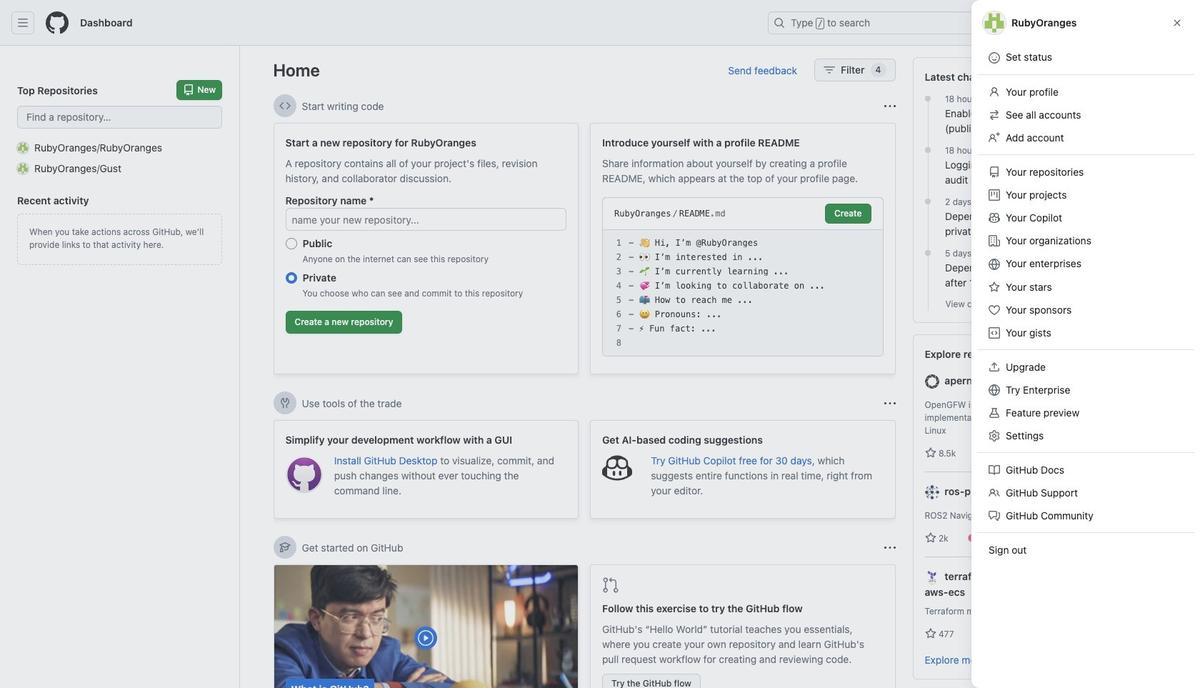 Task type: describe. For each thing, give the bounding box(es) containing it.
command palette image
[[1001, 17, 1013, 29]]

2 star image from the top
[[925, 628, 937, 640]]

explore element
[[913, 57, 1167, 688]]

triangle down image
[[1057, 16, 1068, 28]]

1 dot fill image from the top
[[923, 93, 934, 104]]

explore repositories navigation
[[913, 334, 1167, 680]]

star image
[[925, 447, 937, 459]]

account element
[[0, 46, 240, 688]]

homepage image
[[46, 11, 69, 34]]

plus image
[[1043, 17, 1054, 29]]



Task type: vqa. For each thing, say whether or not it's contained in the screenshot.
1st star icon from the bottom
yes



Task type: locate. For each thing, give the bounding box(es) containing it.
1 star image from the top
[[925, 532, 937, 544]]

star image
[[925, 532, 937, 544], [925, 628, 937, 640]]

1 dot fill image from the top
[[923, 144, 934, 156]]

2 dot fill image from the top
[[923, 196, 934, 207]]

0 vertical spatial star image
[[925, 532, 937, 544]]

0 vertical spatial dot fill image
[[923, 93, 934, 104]]

dot fill image
[[923, 93, 934, 104], [923, 247, 934, 259]]

1 vertical spatial dot fill image
[[923, 247, 934, 259]]

0 vertical spatial dot fill image
[[923, 144, 934, 156]]

1 vertical spatial dot fill image
[[923, 196, 934, 207]]

2 dot fill image from the top
[[923, 247, 934, 259]]

1 vertical spatial star image
[[925, 628, 937, 640]]

dot fill image
[[923, 144, 934, 156], [923, 196, 934, 207]]



